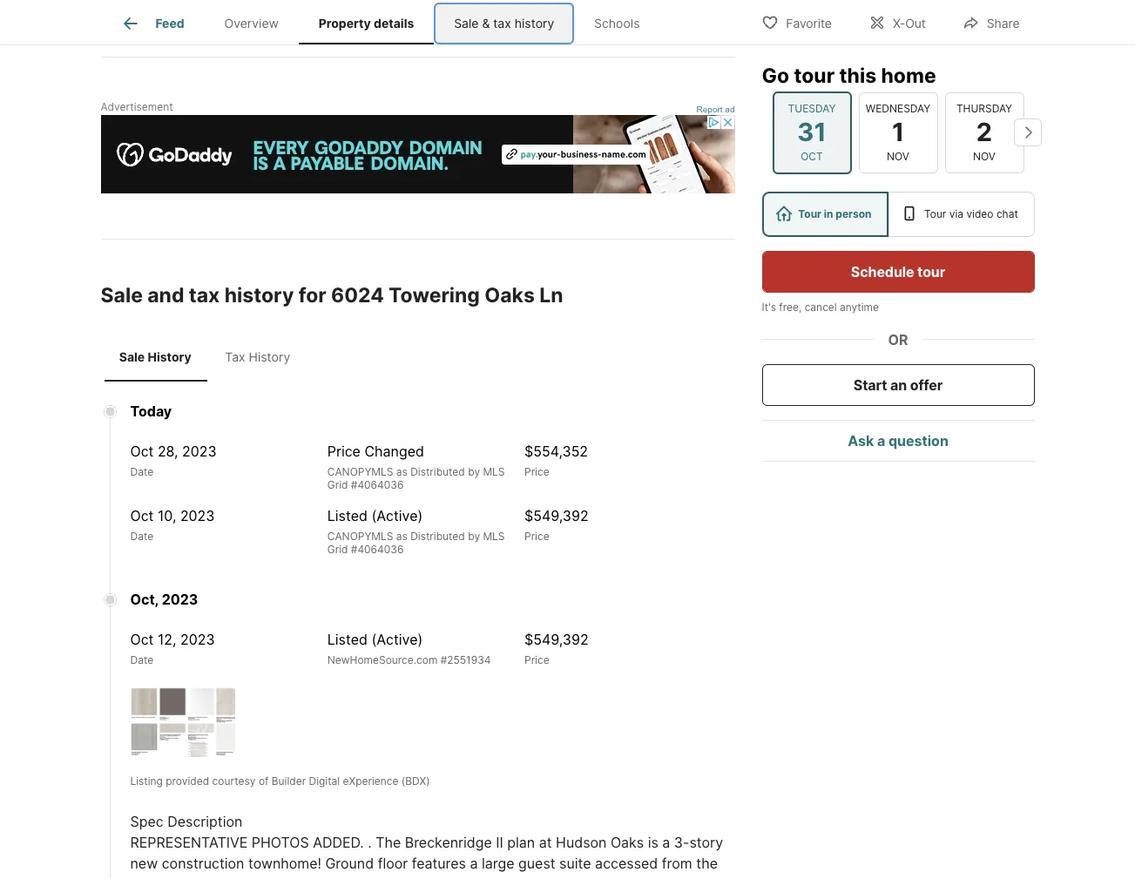 Task type: vqa. For each thing, say whether or not it's contained in the screenshot.
Lake,
no



Task type: locate. For each thing, give the bounding box(es) containing it.
oct for oct 12, 2023
[[130, 631, 154, 649]]

1 vertical spatial canopymls
[[327, 530, 393, 543]]

distributed down changed
[[411, 466, 465, 479]]

1 vertical spatial distributed
[[411, 530, 465, 543]]

0 horizontal spatial history
[[224, 283, 294, 307]]

1 vertical spatial mls
[[483, 530, 505, 543]]

1 vertical spatial $549,392
[[525, 631, 589, 649]]

thursday 2 nov
[[957, 102, 1012, 162]]

sale left and
[[101, 283, 143, 307]]

list box containing tour in person
[[762, 191, 1035, 236]]

0 horizontal spatial tour
[[798, 206, 822, 220]]

1 (active) from the top
[[371, 507, 423, 525]]

tuesday
[[788, 102, 836, 115]]

person
[[836, 206, 872, 220]]

nov
[[887, 149, 910, 162], [973, 149, 996, 162]]

1 vertical spatial sale
[[101, 283, 143, 307]]

oct left 10,
[[130, 507, 154, 525]]

0 horizontal spatial tour
[[794, 63, 835, 87]]

(active) for oct 10, 2023
[[371, 507, 423, 525]]

start an offer
[[854, 376, 943, 393]]

canopymls inside price changed canopymls as distributed by mls grid #4064036
[[327, 466, 393, 479]]

price inside $554,352 price
[[525, 466, 549, 479]]

tour left the via
[[924, 206, 946, 220]]

1 tab list from the top
[[101, 0, 674, 44]]

1 horizontal spatial nov
[[973, 149, 996, 162]]

tour up "tuesday" on the right top of the page
[[794, 63, 835, 87]]

as down price changed canopymls as distributed by mls grid #4064036
[[396, 530, 408, 543]]

by inside price changed canopymls as distributed by mls grid #4064036
[[468, 466, 480, 479]]

oct inside oct 10, 2023 date
[[130, 507, 154, 525]]

date down oct,
[[130, 654, 153, 667]]

nov inside thursday 2 nov
[[973, 149, 996, 162]]

0 horizontal spatial the
[[224, 876, 249, 879]]

ask a question
[[848, 432, 949, 449]]

$554,352 price
[[525, 443, 588, 479]]

0 vertical spatial $549,392 price
[[525, 507, 589, 543]]

tour for schedule
[[917, 262, 945, 280]]

date
[[130, 466, 153, 479], [130, 530, 153, 543], [130, 654, 153, 667]]

price down $554,352 price
[[525, 530, 549, 543]]

by inside listed (active) canopymls as distributed by mls grid #4064036
[[468, 530, 480, 543]]

tax
[[493, 16, 511, 31], [189, 283, 220, 307]]

1 horizontal spatial history
[[515, 16, 554, 31]]

0 vertical spatial by
[[468, 466, 480, 479]]

2 distributed from the top
[[411, 530, 465, 543]]

tab list
[[101, 0, 674, 44], [101, 332, 312, 382]]

None button
[[772, 91, 852, 173], [859, 92, 938, 173], [945, 92, 1024, 173], [772, 91, 852, 173], [859, 92, 938, 173], [945, 92, 1024, 173]]

mls inside listed (active) canopymls as distributed by mls grid #4064036
[[483, 530, 505, 543]]

1 horizontal spatial history
[[249, 349, 290, 364]]

as inside price changed canopymls as distributed by mls grid #4064036
[[396, 466, 408, 479]]

video
[[967, 206, 994, 220]]

0 vertical spatial tour
[[794, 63, 835, 87]]

0 horizontal spatial history
[[148, 349, 191, 364]]

distributed
[[411, 466, 465, 479], [411, 530, 465, 543]]

2023 inside oct 28, 2023 date
[[182, 443, 217, 460]]

1 $549,392 from the top
[[525, 507, 589, 525]]

tax right & on the left top of page
[[493, 16, 511, 31]]

1 by from the top
[[468, 466, 480, 479]]

is
[[648, 834, 659, 852]]

2 vertical spatial sale
[[119, 349, 145, 364]]

0 vertical spatial listed
[[327, 507, 368, 525]]

3 date from the top
[[130, 654, 153, 667]]

as inside listed (active) canopymls as distributed by mls grid #4064036
[[396, 530, 408, 543]]

2 vertical spatial date
[[130, 654, 153, 667]]

canopymls inside listed (active) canopymls as distributed by mls grid #4064036
[[327, 530, 393, 543]]

price changed canopymls as distributed by mls grid #4064036
[[327, 443, 505, 492]]

date inside "oct 12, 2023 date"
[[130, 654, 153, 667]]

provided
[[166, 775, 209, 788]]

0 vertical spatial tab list
[[101, 0, 674, 44]]

distributed inside price changed canopymls as distributed by mls grid #4064036
[[411, 466, 465, 479]]

1 vertical spatial as
[[396, 530, 408, 543]]

distributed down price changed canopymls as distributed by mls grid #4064036
[[411, 530, 465, 543]]

2 grid from the top
[[327, 543, 348, 556]]

ad region
[[101, 115, 735, 193]]

distributed for changed
[[411, 466, 465, 479]]

2 $549,392 price from the top
[[525, 631, 589, 667]]

mls
[[483, 466, 505, 479], [483, 530, 505, 543]]

ad
[[725, 104, 735, 114]]

31
[[797, 117, 826, 147]]

floor up beautiful
[[378, 855, 408, 872]]

2023 inside "oct 12, 2023 date"
[[180, 631, 215, 649]]

distributed inside listed (active) canopymls as distributed by mls grid #4064036
[[411, 530, 465, 543]]

1 as from the top
[[396, 466, 408, 479]]

spec
[[130, 813, 164, 831]]

nov down 2
[[973, 149, 996, 162]]

sale history tab
[[104, 335, 206, 378]]

2 date from the top
[[130, 530, 153, 543]]

1 $549,392 price from the top
[[525, 507, 589, 543]]

#4064036 for changed
[[351, 479, 404, 492]]

2 (active) from the top
[[371, 631, 423, 649]]

nov down 1 at the top right
[[887, 149, 910, 162]]

ask
[[848, 432, 874, 449]]

list box
[[762, 191, 1035, 236]]

2 by from the top
[[468, 530, 480, 543]]

2 nov from the left
[[973, 149, 996, 162]]

tax right and
[[189, 283, 220, 307]]

1 vertical spatial listed
[[327, 631, 368, 649]]

car
[[145, 876, 166, 879]]

wednesday
[[866, 102, 931, 115]]

oct inside oct 28, 2023 date
[[130, 443, 154, 460]]

details
[[374, 16, 414, 31]]

history up today
[[148, 349, 191, 364]]

1 vertical spatial by
[[468, 530, 480, 543]]

2023 right 10,
[[180, 507, 215, 525]]

tour for tour via video chat
[[924, 206, 946, 220]]

sale & tax history tab
[[434, 3, 574, 44]]

2 canopymls from the top
[[327, 530, 393, 543]]

(active) inside listed (active) newhomesource.com #2551934
[[371, 631, 423, 649]]

date down today
[[130, 466, 153, 479]]

1 mls from the top
[[483, 466, 505, 479]]

0 vertical spatial oaks
[[485, 283, 535, 307]]

0 vertical spatial floor
[[378, 855, 408, 872]]

as down changed
[[396, 466, 408, 479]]

sale for sale history
[[119, 349, 145, 364]]

1 vertical spatial tax
[[189, 283, 220, 307]]

2023
[[182, 443, 217, 460], [180, 507, 215, 525], [162, 591, 198, 608], [180, 631, 215, 649]]

1 #4064036 from the top
[[351, 479, 404, 492]]

0 horizontal spatial tax
[[189, 283, 220, 307]]

price right #2551934
[[525, 654, 549, 667]]

sale for sale & tax history
[[454, 16, 479, 31]]

oaks up "accessed"
[[611, 834, 644, 852]]

it's
[[762, 300, 776, 313]]

2 #4064036 from the top
[[351, 543, 404, 556]]

1 distributed from the top
[[411, 466, 465, 479]]

tax inside tab
[[493, 16, 511, 31]]

1 horizontal spatial tour
[[924, 206, 946, 220]]

oct down 31
[[801, 149, 823, 162]]

1 vertical spatial #4064036
[[351, 543, 404, 556]]

towering
[[389, 283, 480, 307]]

an
[[890, 376, 907, 393]]

1 nov from the left
[[887, 149, 910, 162]]

report ad button
[[697, 104, 735, 118]]

photos
[[252, 834, 309, 852]]

1 date from the top
[[130, 466, 153, 479]]

oct,
[[130, 591, 159, 608]]

tour inside option
[[924, 206, 946, 220]]

history inside tab
[[515, 16, 554, 31]]

listed for oct 10, 2023
[[327, 507, 368, 525]]

2023 right 28,
[[182, 443, 217, 460]]

1 tour from the left
[[798, 206, 822, 220]]

$549,392 price for oct 12, 2023
[[525, 631, 589, 667]]

floor down the ground
[[305, 876, 335, 879]]

oaks
[[485, 283, 535, 307], [611, 834, 644, 852]]

the right .
[[376, 834, 401, 852]]

history for &
[[515, 16, 554, 31]]

wednesday 1 nov
[[866, 102, 931, 162]]

28,
[[158, 443, 178, 460]]

grid for price
[[327, 479, 348, 492]]

history left for
[[224, 283, 294, 307]]

history
[[148, 349, 191, 364], [249, 349, 290, 364]]

(active) inside listed (active) canopymls as distributed by mls grid #4064036
[[371, 507, 423, 525]]

(active) for oct 12, 2023
[[371, 631, 423, 649]]

grid inside price changed canopymls as distributed by mls grid #4064036
[[327, 479, 348, 492]]

large
[[482, 855, 515, 872]]

oct left 28,
[[130, 443, 154, 460]]

tour left in
[[798, 206, 822, 220]]

1 history from the left
[[148, 349, 191, 364]]

price down $554,352
[[525, 466, 549, 479]]

start an offer button
[[762, 363, 1035, 405]]

1 vertical spatial $549,392 price
[[525, 631, 589, 667]]

builder
[[272, 775, 306, 788]]

#4064036
[[351, 479, 404, 492], [351, 543, 404, 556]]

1 listed from the top
[[327, 507, 368, 525]]

history for sale history
[[148, 349, 191, 364]]

0 horizontal spatial nov
[[887, 149, 910, 162]]

#4064036 inside listed (active) canopymls as distributed by mls grid #4064036
[[351, 543, 404, 556]]

listed down changed
[[327, 507, 368, 525]]

2 listed from the top
[[327, 631, 368, 649]]

oct 28, 2023 date
[[130, 443, 217, 479]]

$549,392
[[525, 507, 589, 525], [525, 631, 589, 649]]

1 vertical spatial tab list
[[101, 332, 312, 382]]

mls for $554,352
[[483, 466, 505, 479]]

oct inside "oct 12, 2023 date"
[[130, 631, 154, 649]]

1 vertical spatial oaks
[[611, 834, 644, 852]]

tour
[[798, 206, 822, 220], [924, 206, 946, 220]]

listed inside listed (active) newhomesource.com #2551934
[[327, 631, 368, 649]]

1 vertical spatial (active)
[[371, 631, 423, 649]]

oct left 12,
[[130, 631, 154, 649]]

sale up today
[[119, 349, 145, 364]]

as
[[396, 466, 408, 479], [396, 530, 408, 543]]

1 horizontal spatial tax
[[493, 16, 511, 31]]

x-out
[[893, 15, 926, 30]]

0 vertical spatial grid
[[327, 479, 348, 492]]

0 vertical spatial $549,392
[[525, 507, 589, 525]]

mls for $549,392
[[483, 530, 505, 543]]

2023 inside oct 10, 2023 date
[[180, 507, 215, 525]]

of
[[259, 775, 269, 788]]

2 mls from the top
[[483, 530, 505, 543]]

2
[[977, 117, 992, 147]]

history inside sale history tab
[[148, 349, 191, 364]]

price left changed
[[327, 443, 361, 460]]

canopymls for price
[[327, 466, 393, 479]]

ln
[[539, 283, 563, 307]]

property details
[[319, 16, 414, 31]]

2023 for 12,
[[180, 631, 215, 649]]

a
[[877, 432, 885, 449], [662, 834, 670, 852], [470, 855, 478, 872], [382, 876, 390, 879]]

history right the tax
[[249, 349, 290, 364]]

#4064036 inside price changed canopymls as distributed by mls grid #4064036
[[351, 479, 404, 492]]

1 vertical spatial grid
[[327, 543, 348, 556]]

1 horizontal spatial the
[[376, 834, 401, 852]]

1 grid from the top
[[327, 479, 348, 492]]

&
[[482, 16, 490, 31]]

advertisement
[[101, 100, 173, 113]]

history for tax history
[[249, 349, 290, 364]]

2 as from the top
[[396, 530, 408, 543]]

oaks inside the spec description representative photos added. . the breckenridge ii plan at hudson oaks is a 3-story new construction townhome! ground floor features a large guest suite accessed from the 2-car garage. the second floor offers a beautiful open-concept layout that includes
[[611, 834, 644, 852]]

tour for tour in person
[[798, 206, 822, 220]]

at
[[539, 834, 552, 852]]

$549,392 for oct 10, 2023
[[525, 507, 589, 525]]

price for oct 28, 2023
[[525, 466, 549, 479]]

as for (active)
[[396, 530, 408, 543]]

1 vertical spatial date
[[130, 530, 153, 543]]

listed inside listed (active) canopymls as distributed by mls grid #4064036
[[327, 507, 368, 525]]

oaks left ln on the top left
[[485, 283, 535, 307]]

nov for 1
[[887, 149, 910, 162]]

sale history
[[119, 349, 191, 364]]

2 $549,392 from the top
[[525, 631, 589, 649]]

oct for oct 10, 2023
[[130, 507, 154, 525]]

(active) up newhomesource.com on the left bottom of page
[[371, 631, 423, 649]]

tour inside the schedule tour button
[[917, 262, 945, 280]]

offers
[[339, 876, 378, 879]]

the
[[376, 834, 401, 852], [224, 876, 249, 879]]

the
[[696, 855, 718, 872]]

tour for go
[[794, 63, 835, 87]]

$549,392 price
[[525, 507, 589, 543], [525, 631, 589, 667]]

0 vertical spatial #4064036
[[351, 479, 404, 492]]

1
[[892, 117, 904, 147]]

0 vertical spatial (active)
[[371, 507, 423, 525]]

date inside oct 28, 2023 date
[[130, 466, 153, 479]]

date inside oct 10, 2023 date
[[130, 530, 153, 543]]

2023 for 28,
[[182, 443, 217, 460]]

2 tab list from the top
[[101, 332, 312, 382]]

2-
[[130, 876, 145, 879]]

1 horizontal spatial oaks
[[611, 834, 644, 852]]

1 vertical spatial floor
[[305, 876, 335, 879]]

favorite button
[[747, 4, 847, 40]]

mls inside price changed canopymls as distributed by mls grid #4064036
[[483, 466, 505, 479]]

0 vertical spatial canopymls
[[327, 466, 393, 479]]

tour right the schedule
[[917, 262, 945, 280]]

a right ask
[[877, 432, 885, 449]]

tour in person option
[[762, 191, 889, 236]]

schools
[[594, 16, 640, 31]]

by for $554,352
[[468, 466, 480, 479]]

cancel
[[805, 300, 837, 313]]

tour via video chat option
[[889, 191, 1035, 236]]

1 canopymls from the top
[[327, 466, 393, 479]]

tour inside option
[[798, 206, 822, 220]]

0 vertical spatial distributed
[[411, 466, 465, 479]]

2 history from the left
[[249, 349, 290, 364]]

sale left & on the left top of page
[[454, 16, 479, 31]]

nov inside the wednesday 1 nov
[[887, 149, 910, 162]]

tax for and
[[189, 283, 220, 307]]

guest
[[518, 855, 556, 872]]

0 vertical spatial tax
[[493, 16, 511, 31]]

1 vertical spatial history
[[224, 283, 294, 307]]

1 vertical spatial tour
[[917, 262, 945, 280]]

history inside tax history tab
[[249, 349, 290, 364]]

the down the construction
[[224, 876, 249, 879]]

feed
[[155, 16, 184, 31]]

0 vertical spatial mls
[[483, 466, 505, 479]]

grid for listed
[[327, 543, 348, 556]]

1 horizontal spatial tour
[[917, 262, 945, 280]]

0 vertical spatial history
[[515, 16, 554, 31]]

0 vertical spatial as
[[396, 466, 408, 479]]

listed up newhomesource.com on the left bottom of page
[[327, 631, 368, 649]]

start
[[854, 376, 887, 393]]

0 vertical spatial date
[[130, 466, 153, 479]]

history right & on the left top of page
[[515, 16, 554, 31]]

0 vertical spatial sale
[[454, 16, 479, 31]]

sale
[[454, 16, 479, 31], [101, 283, 143, 307], [119, 349, 145, 364]]

(active) down price changed canopymls as distributed by mls grid #4064036
[[371, 507, 423, 525]]

2 tour from the left
[[924, 206, 946, 220]]

3-
[[674, 834, 690, 852]]

via
[[949, 206, 964, 220]]

tax history tab
[[206, 335, 309, 378]]

date up oct,
[[130, 530, 153, 543]]

2023 right 12,
[[180, 631, 215, 649]]

nov for 2
[[973, 149, 996, 162]]

grid inside listed (active) canopymls as distributed by mls grid #4064036
[[327, 543, 348, 556]]

schedule tour button
[[762, 250, 1035, 292]]



Task type: describe. For each thing, give the bounding box(es) containing it.
price inside price changed canopymls as distributed by mls grid #4064036
[[327, 443, 361, 460]]

construction
[[162, 855, 244, 872]]

newhomesource.com
[[327, 654, 438, 667]]

distributed for (active)
[[411, 530, 465, 543]]

price for oct 10, 2023
[[525, 530, 549, 543]]

oct 12, 2023 date
[[130, 631, 215, 667]]

listed for oct 12, 2023
[[327, 631, 368, 649]]

ii
[[496, 834, 503, 852]]

favorite
[[786, 15, 832, 30]]

tab list containing feed
[[101, 0, 674, 44]]

open-
[[455, 876, 494, 879]]

history for and
[[224, 283, 294, 307]]

home
[[881, 63, 936, 87]]

$549,392 for oct 12, 2023
[[525, 631, 589, 649]]

oct for oct 28, 2023
[[130, 443, 154, 460]]

for
[[299, 283, 326, 307]]

story
[[689, 834, 723, 852]]

1 horizontal spatial floor
[[378, 855, 408, 872]]

1 vertical spatial the
[[224, 876, 249, 879]]

courtesy
[[212, 775, 256, 788]]

2023 right oct,
[[162, 591, 198, 608]]

garage.
[[170, 876, 220, 879]]

2023 for 10,
[[180, 507, 215, 525]]

out
[[905, 15, 926, 30]]

and
[[147, 283, 184, 307]]

x-out button
[[854, 4, 941, 40]]

listing provided courtesy of builder digital experience (bdx)
[[130, 775, 430, 788]]

report ad
[[697, 104, 735, 114]]

a up open- on the left of the page
[[470, 855, 478, 872]]

share button
[[948, 4, 1035, 40]]

offer
[[910, 376, 943, 393]]

new
[[130, 855, 158, 872]]

this
[[839, 63, 877, 87]]

from
[[662, 855, 692, 872]]

added.
[[313, 834, 364, 852]]

10,
[[158, 507, 176, 525]]

second
[[253, 876, 301, 879]]

free,
[[779, 300, 802, 313]]

go
[[762, 63, 789, 87]]

experience
[[343, 775, 399, 788]]

report
[[697, 104, 723, 114]]

description
[[167, 813, 243, 831]]

it's free, cancel anytime
[[762, 300, 879, 313]]

overview tab
[[204, 3, 299, 44]]

townhome!
[[248, 855, 321, 872]]

property
[[319, 16, 371, 31]]

price for oct 12, 2023
[[525, 654, 549, 667]]

or
[[888, 330, 908, 348]]

date for oct 10, 2023
[[130, 530, 153, 543]]

by for $549,392
[[468, 530, 480, 543]]

oct inside tuesday 31 oct
[[801, 149, 823, 162]]

chat
[[997, 206, 1018, 220]]

next image
[[1014, 118, 1042, 146]]

sale & tax history
[[454, 16, 554, 31]]

property details tab
[[299, 3, 434, 44]]

0 vertical spatial the
[[376, 834, 401, 852]]

#2551934
[[441, 654, 491, 667]]

overview
[[224, 16, 279, 31]]

#4064036 for (active)
[[351, 543, 404, 556]]

a right the offers
[[382, 876, 390, 879]]

tax for &
[[493, 16, 511, 31]]

representative
[[130, 834, 248, 852]]

beautiful
[[394, 876, 451, 879]]

anytime
[[840, 300, 879, 313]]

tax
[[225, 349, 245, 364]]

$549,392 price for oct 10, 2023
[[525, 507, 589, 543]]

x-
[[893, 15, 905, 30]]

schedule tour
[[851, 262, 945, 280]]

features
[[412, 855, 466, 872]]

share
[[987, 15, 1020, 30]]

layout
[[552, 876, 592, 879]]

tour in person
[[798, 206, 872, 220]]

date for oct 28, 2023
[[130, 466, 153, 479]]

changed
[[365, 443, 424, 460]]

(bdx)
[[402, 775, 430, 788]]

ask a question link
[[848, 432, 949, 449]]

that
[[596, 876, 622, 879]]

hudson
[[556, 834, 607, 852]]

listed (active) newhomesource.com #2551934
[[327, 631, 491, 667]]

canopymls for listed
[[327, 530, 393, 543]]

go tour this home
[[762, 63, 936, 87]]

ground
[[325, 855, 374, 872]]

tax history
[[225, 349, 290, 364]]

.
[[368, 834, 372, 852]]

suite
[[559, 855, 591, 872]]

accessed
[[595, 855, 658, 872]]

schools tab
[[574, 3, 660, 44]]

sale and tax history for 6024 towering oaks ln
[[101, 283, 563, 307]]

a right 'is'
[[662, 834, 670, 852]]

oct 10, 2023 date
[[130, 507, 215, 543]]

sale for sale and tax history for 6024 towering oaks ln
[[101, 283, 143, 307]]

tab list containing sale history
[[101, 332, 312, 382]]

plan
[[507, 834, 535, 852]]

date for oct 12, 2023
[[130, 654, 153, 667]]

as for changed
[[396, 466, 408, 479]]

0 horizontal spatial floor
[[305, 876, 335, 879]]

digital
[[309, 775, 340, 788]]

tour via video chat
[[924, 206, 1018, 220]]

concept
[[494, 876, 548, 879]]

thursday
[[957, 102, 1012, 115]]

tuesday 31 oct
[[788, 102, 836, 162]]

question
[[889, 432, 949, 449]]

0 horizontal spatial oaks
[[485, 283, 535, 307]]

schedule
[[851, 262, 914, 280]]



